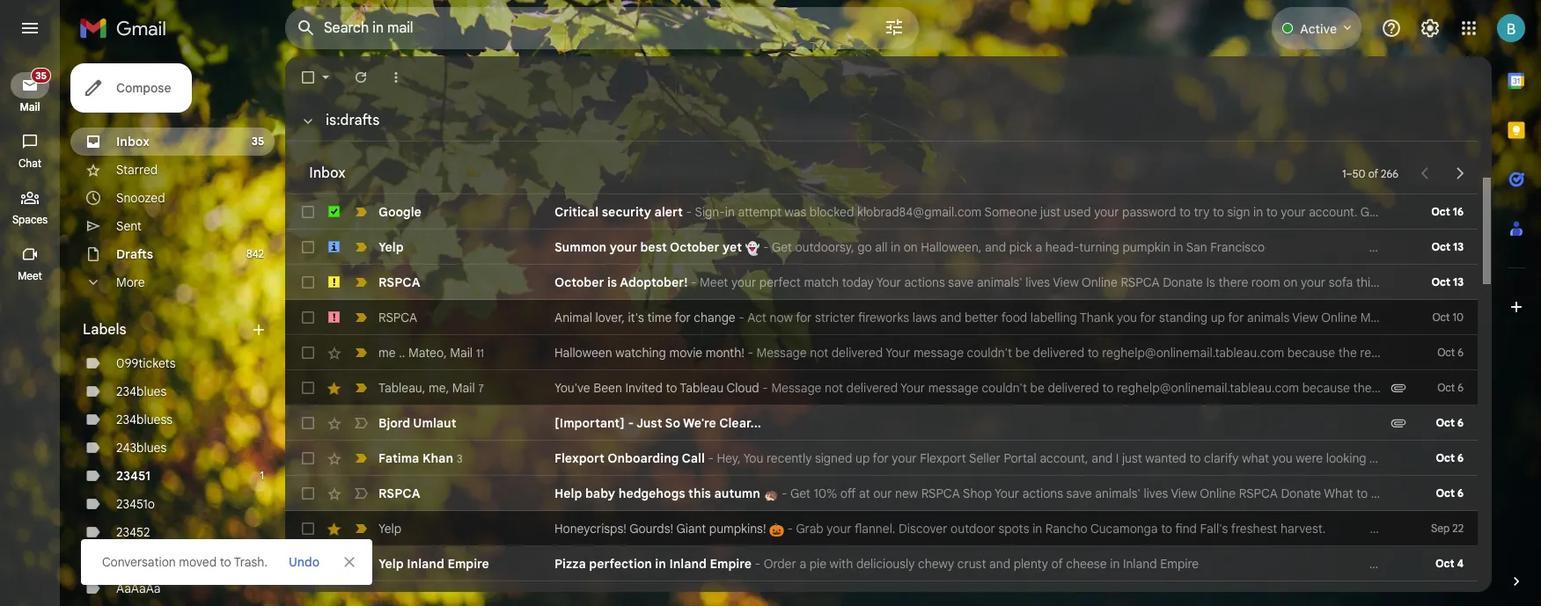 Task type: describe. For each thing, give the bounding box(es) containing it.
0 vertical spatial couldn't
[[967, 345, 1013, 361]]

for.
[[1370, 451, 1388, 467]]

1 horizontal spatial this
[[1357, 275, 1377, 291]]

in right sign
[[1254, 204, 1264, 220]]

sofa
[[1329, 275, 1354, 291]]

sep
[[1432, 522, 1451, 535]]

and right crust
[[990, 557, 1011, 572]]

for right noise
[[1461, 310, 1477, 326]]

used
[[1064, 204, 1092, 220]]

0 vertical spatial because
[[1288, 345, 1336, 361]]

0 vertical spatial the
[[1339, 345, 1358, 361]]

3 yelp from the top
[[379, 557, 404, 572]]

23451o
[[116, 497, 155, 513]]

match
[[804, 275, 839, 291]]

1 horizontal spatial is
[[1391, 451, 1400, 467]]

1 baby from the left
[[585, 486, 616, 502]]

not important switch
[[352, 556, 370, 573]]

best
[[641, 240, 667, 255]]

oct for message not delivered your message couldn't be delivered to reghelp@onlinemail.tableau.com because the remote server is misconfigured
[[1438, 381, 1456, 395]]

view for what
[[1172, 486, 1198, 502]]

wed, oct 4, 2023, 10:08 am element
[[1436, 591, 1464, 607]]

off
[[841, 486, 856, 502]]

oct 10
[[1433, 311, 1464, 324]]

2 google from the left
[[1361, 204, 1402, 220]]

francisco
[[1211, 240, 1265, 255]]

3 row from the top
[[285, 265, 1542, 300]]

0 horizontal spatial tableau
[[379, 380, 423, 396]]

animal lover, it's time for change - act now for stricter fireworks laws and better food labelling thank you for standing up for animals view online make some noise for firework leg
[[555, 310, 1542, 326]]

1 vertical spatial view
[[1293, 310, 1319, 326]]

23452 link
[[116, 525, 150, 541]]

a left particular
[[1436, 451, 1443, 467]]

oct up particular
[[1437, 417, 1456, 430]]

- left just
[[628, 416, 634, 431]]

0 horizontal spatial find
[[1176, 521, 1198, 537]]

your right grab
[[827, 521, 852, 537]]

your left account.
[[1282, 204, 1306, 220]]

- get outdoorsy, go all in on halloween, and pick a head-turning pumpkin in san francisco ͏ ͏ ͏ ͏ ͏ ͏͏ ͏ ͏ ͏ ͏ ͏͏ ͏ ͏ ͏ ͏ ͏͏ ͏ ͏ ͏ ͏ ͏͏ ͏ ͏ ͏ ͏ ͏͏ ͏ ͏ ͏ ͏ ͏͏ ͏ ͏ ͏ ͏ ͏͏ ͏ ͏ ͏ ͏ ͏͏ ͏ ͏ ͏ ͏ ͏͏ ͏ ͏ ͏ ͏ ͏͏ ͏
[[760, 240, 1430, 255]]

animals' for shop
[[1096, 486, 1141, 502]]

hedgehogs
[[619, 486, 686, 502]]

mail heading
[[0, 100, 60, 114]]

1 vertical spatial couldn't
[[982, 380, 1028, 396]]

yelp for honeycrisps!
[[379, 521, 402, 537]]

oct for get 10% off at our new rspca shop your actions save animals' lives view online rspca donate what to do if you find a baby hedgehog
[[1437, 487, 1456, 500]]

2 horizontal spatial online
[[1322, 310, 1358, 326]]

row containing google
[[285, 195, 1542, 230]]

show more messages. image
[[1468, 112, 1471, 129]]

animals
[[1248, 310, 1290, 326]]

tableau , me , mail 7
[[379, 380, 484, 396]]

firework
[[1480, 310, 1525, 326]]

umlaut
[[413, 416, 457, 431]]

1 flexport from the left
[[555, 451, 605, 467]]

hey,
[[717, 451, 741, 467]]

to right try
[[1213, 204, 1225, 220]]

turning
[[1080, 240, 1120, 255]]

has attachment image
[[1390, 415, 1408, 432]]

your right today
[[877, 275, 902, 291]]

- right call
[[708, 451, 714, 467]]

for left standing
[[1141, 310, 1157, 326]]

refresh image
[[352, 69, 370, 86]]

oct 4
[[1436, 557, 1464, 571]]

of inside 'row'
[[1052, 557, 1063, 572]]

help
[[555, 486, 582, 502]]

you right if
[[1400, 486, 1420, 502]]

row containing bjord umlaut
[[285, 406, 1479, 441]]

outdoorsy,
[[796, 240, 855, 255]]

0 horizontal spatial inbox
[[116, 134, 150, 150]]

1 vertical spatial this
[[689, 486, 711, 502]]

2 row from the top
[[285, 230, 1479, 265]]

0 vertical spatial 35
[[35, 70, 47, 82]]

account.
[[1310, 204, 1358, 220]]

mail for me
[[450, 345, 473, 361]]

👻 image
[[745, 241, 760, 256]]

0 horizontal spatial there
[[1219, 275, 1249, 291]]

to left do
[[1357, 486, 1369, 502]]

summon
[[555, 240, 607, 255]]

signed
[[815, 451, 853, 467]]

halloween,
[[921, 240, 982, 255]]

starred link
[[116, 162, 158, 178]]

[important] - just so we're clear...
[[555, 416, 762, 431]]

delivered down fireworks
[[847, 380, 898, 396]]

266
[[1382, 167, 1399, 180]]

oct for order a pie with deliciously chewy crust and plenty of cheese in inland empire ͏ ͏ ͏ ͏ ͏ ͏ ͏ ͏ ͏ ͏ ͏ ͏ ͏ ͏ ͏ ͏ ͏ ͏ ͏ ͏ ͏ ͏ ͏ ͏ ͏ ͏ ͏ ͏ ͏ ͏ ͏ ͏ ͏ ͏ ͏ ͏ ͏ ͏ ͏ ͏ ͏ ͏ ͏ ͏ ͏ ͏ ͏ ͏ ͏ ͏ ͏ ͏ ͏ ͏ ͏ ͏ ͏ ͏ ͏ ͏ ͏
[[1436, 557, 1455, 571]]

6 for halloween watching movie month! - message not delivered your message couldn't be delivered to reghelp@onlinemail.tableau.com because the remote server is misconfigured. s
[[1458, 346, 1464, 359]]

0 vertical spatial october
[[670, 240, 720, 255]]

food
[[1002, 310, 1028, 326]]

spaces
[[12, 213, 48, 226]]

row containing tableau
[[285, 371, 1542, 406]]

, for mateo
[[444, 345, 447, 361]]

clarify
[[1205, 451, 1239, 467]]

grab
[[797, 521, 824, 537]]

deliciously
[[857, 557, 915, 572]]

your left sofa
[[1301, 275, 1326, 291]]

oct 6 for halloween watching movie month! - message not delivered your message couldn't be delivered to reghelp@onlinemail.tableau.com because the remote server is misconfigured. s
[[1438, 346, 1464, 359]]

your right used
[[1095, 204, 1120, 220]]

and right laws
[[941, 310, 962, 326]]

better
[[965, 310, 999, 326]]

1 google from the left
[[379, 204, 422, 220]]

inbox link
[[116, 134, 150, 150]]

critical
[[555, 204, 599, 220]]

change
[[694, 310, 736, 326]]

oct for act now for stricter fireworks laws and better food labelling thank you for standing up for animals view online make some noise for firework leg
[[1433, 311, 1451, 324]]

1 horizontal spatial tableau
[[680, 380, 724, 396]]

clear...
[[720, 416, 762, 431]]

oct for meet your perfect match today your actions save animals' lives view online rspca donate is there room on your sofa this adoptober? rehoming a resc
[[1432, 276, 1451, 289]]

starred
[[116, 162, 158, 178]]

lover,
[[596, 310, 625, 326]]

honeycrisps!
[[555, 521, 627, 537]]

1 for 1 50 of 266
[[1343, 167, 1347, 180]]

your down fireworks
[[886, 345, 911, 361]]

a right pick
[[1036, 240, 1043, 255]]

4 row from the top
[[285, 300, 1542, 336]]

1 vertical spatial message
[[772, 380, 822, 396]]

oct 16
[[1432, 205, 1464, 218]]

1 blocked from the left
[[810, 204, 854, 220]]

1 vertical spatial is
[[1442, 345, 1451, 361]]

1 vertical spatial reghelp@onlinemail.tableau.com
[[1117, 380, 1300, 396]]

0 vertical spatial message
[[914, 345, 964, 361]]

23451o link
[[116, 497, 155, 513]]

1 vertical spatial because
[[1303, 380, 1351, 396]]

1 vertical spatial not
[[825, 380, 844, 396]]

6 up 22
[[1458, 487, 1464, 500]]

for left animals
[[1229, 310, 1245, 326]]

undo link
[[282, 547, 327, 579]]

you left were
[[1273, 451, 1293, 467]]

lives for today
[[1026, 275, 1051, 291]]

halloween
[[555, 345, 613, 361]]

drafts
[[116, 247, 153, 262]]

1 horizontal spatial 35
[[252, 135, 264, 148]]

now
[[770, 310, 793, 326]]

what
[[1243, 451, 1270, 467]]

1 horizontal spatial there
[[1404, 451, 1433, 467]]

1 inland from the left
[[407, 557, 445, 572]]

all
[[875, 240, 888, 255]]

0 vertical spatial reghelp@onlinemail.tableau.com
[[1103, 345, 1285, 361]]

- right 👻 icon
[[763, 240, 769, 255]]

invited
[[626, 380, 663, 396]]

0 vertical spatial on
[[904, 240, 918, 255]]

gmail image
[[79, 11, 175, 46]]

your down 👻 icon
[[732, 275, 757, 291]]

head-
[[1046, 240, 1080, 255]]

0 vertical spatial of
[[1369, 167, 1379, 180]]

1 horizontal spatial just
[[1123, 451, 1143, 467]]

50
[[1353, 167, 1366, 180]]

0 horizontal spatial is
[[608, 275, 617, 291]]

your up new
[[892, 451, 917, 467]]

sep 22
[[1432, 522, 1464, 535]]

16
[[1454, 205, 1464, 218]]

resc
[[1519, 275, 1542, 291]]

call
[[682, 451, 705, 467]]

go
[[858, 240, 872, 255]]

a left pie
[[800, 557, 807, 572]]

mail for tableau
[[452, 380, 475, 396]]

in right 'all'
[[891, 240, 901, 255]]

0 horizontal spatial october
[[555, 275, 604, 291]]

chewy
[[918, 557, 955, 572]]

main content containing is:drafts
[[285, 0, 1542, 607]]

honeycrisps! gourds! giant pumpkins!
[[555, 521, 770, 537]]

online for is
[[1082, 275, 1118, 291]]

alert containing conversation moved to trash.
[[28, 41, 1514, 586]]

in right cheese
[[1111, 557, 1120, 572]]

a left resc
[[1509, 275, 1515, 291]]

you left 'sh' on the right top of page
[[1510, 204, 1530, 220]]

rancho
[[1046, 521, 1088, 537]]

243blues
[[116, 440, 167, 456]]

- left order
[[755, 557, 761, 572]]

delivered down stricter
[[832, 345, 883, 361]]

- left act on the left
[[739, 310, 745, 326]]

support image
[[1382, 18, 1403, 39]]

if
[[1389, 486, 1397, 502]]

, for me
[[446, 380, 449, 396]]

and left the i
[[1092, 451, 1113, 467]]

0 vertical spatial server
[[1404, 345, 1439, 361]]

critical security alert - sign-in attempt was blocked klobrad84@gmail.com someone just used your password to try to sign in to your account. google blocked them, but you sh
[[555, 204, 1542, 220]]

labels
[[83, 321, 126, 339]]

cucamonga
[[1091, 521, 1158, 537]]

, down mateo
[[423, 380, 426, 396]]

099tickets
[[116, 356, 176, 372]]

23451
[[116, 468, 150, 484]]

october is adoptober! - meet your perfect match today your actions save animals' lives view online rspca donate is there room on your sofa this adoptober? rehoming a resc
[[555, 275, 1542, 291]]

13 for meet your perfect match today your actions save animals' lives view online rspca donate is there room on your sofa this adoptober? rehoming a resc
[[1454, 276, 1464, 289]]

0 vertical spatial message
[[757, 345, 807, 361]]

2 empire from the left
[[710, 557, 752, 572]]

donate for what
[[1282, 486, 1322, 502]]

- right month!
[[748, 345, 754, 361]]

0 vertical spatial remote
[[1361, 345, 1401, 361]]

0 horizontal spatial up
[[856, 451, 870, 467]]

- grab your flannel. discover outdoor spots in rancho cucamonga to find fall's freshest harvest.͏ ͏ ͏ ͏ ͏ ͏͏ ͏ ͏ ͏ ͏ ͏͏ ͏ ͏ ͏ ͏ ͏͏ ͏ ͏ ͏ ͏ ͏͏ ͏ ͏ ͏ ͏ ͏͏ ͏ ͏ ͏ ͏ ͏͏ ͏ ͏ ͏ ͏ ͏͏ ͏ ͏ ͏ ͏ ͏͏ ͏ ͏ ͏ ͏ ͏͏ ͏
[[785, 521, 1472, 537]]

1 vertical spatial the
[[1354, 380, 1372, 396]]

standing
[[1160, 310, 1208, 326]]

get for get 10% off at our new rspca shop your actions save animals' lives view online rspca donate what to do if you find a baby hedgehog
[[791, 486, 811, 502]]

Search in mail text field
[[324, 19, 835, 37]]

portal
[[1004, 451, 1037, 467]]

for right time
[[675, 310, 691, 326]]

you right thank
[[1117, 310, 1138, 326]]

conversation moved to trash.
[[102, 555, 268, 571]]

1 horizontal spatial up
[[1211, 310, 1226, 326]]

2 horizontal spatial is
[[1457, 380, 1466, 396]]

sent link
[[116, 218, 142, 234]]

just
[[637, 416, 663, 431]]

234bluess
[[116, 412, 173, 428]]

12 row from the top
[[285, 582, 1479, 607]]

with
[[830, 557, 854, 572]]

in left attempt
[[725, 204, 735, 220]]

thank
[[1080, 310, 1114, 326]]

2 flexport from the left
[[920, 451, 967, 467]]

main menu image
[[19, 18, 41, 39]]

recently
[[767, 451, 812, 467]]

fatima
[[379, 450, 420, 466]]

23452
[[116, 525, 150, 541]]



Task type: locate. For each thing, give the bounding box(es) containing it.
0 horizontal spatial empire
[[448, 557, 489, 572]]

yet
[[723, 240, 742, 255]]

oct 13 down oct 16
[[1432, 240, 1464, 254]]

spaces heading
[[0, 213, 60, 227]]

2 horizontal spatial inland
[[1124, 557, 1158, 572]]

, left 11
[[444, 345, 447, 361]]

0 vertical spatial save
[[949, 275, 974, 291]]

[important]
[[555, 416, 625, 431]]

up right standing
[[1211, 310, 1226, 326]]

, left 7
[[446, 380, 449, 396]]

- right alert
[[686, 204, 692, 220]]

- right adoptober!
[[691, 275, 697, 291]]

labelling
[[1031, 310, 1078, 326]]

labels heading
[[83, 321, 250, 339]]

someone
[[985, 204, 1038, 220]]

tableau up we're
[[680, 380, 724, 396]]

1 vertical spatial me
[[429, 380, 446, 396]]

pizza
[[555, 557, 586, 572]]

fireworks
[[859, 310, 910, 326]]

mail
[[20, 100, 40, 114], [450, 345, 473, 361], [452, 380, 475, 396]]

perfect
[[760, 275, 801, 291]]

couldn't
[[967, 345, 1013, 361], [982, 380, 1028, 396]]

2 vertical spatial online
[[1201, 486, 1236, 502]]

tab list
[[1493, 56, 1542, 543]]

were
[[1296, 451, 1324, 467]]

message right cloud
[[772, 380, 822, 396]]

reghelp@onlinemail.tableau.com
[[1103, 345, 1285, 361], [1117, 380, 1300, 396]]

a up sep 22
[[1448, 486, 1455, 502]]

1 vertical spatial server
[[1419, 380, 1454, 396]]

just right the i
[[1123, 451, 1143, 467]]

find up sep at the bottom right of the page
[[1423, 486, 1445, 502]]

what
[[1325, 486, 1354, 502]]

to left clarify
[[1190, 451, 1202, 467]]

1 horizontal spatial lives
[[1144, 486, 1169, 502]]

0 vertical spatial not
[[810, 345, 829, 361]]

oct 6 for flexport onboarding call - hey, you recently signed up for your flexport seller portal account, and i just wanted to clarify what you were looking for. is there a particular service
[[1437, 452, 1464, 465]]

0 vertical spatial view
[[1053, 275, 1079, 291]]

8 row from the top
[[285, 441, 1542, 476]]

remote up has attachment icon
[[1376, 380, 1415, 396]]

6
[[1458, 346, 1464, 359], [1458, 381, 1464, 395], [1458, 417, 1464, 430], [1458, 452, 1464, 465], [1458, 487, 1464, 500]]

2 vertical spatial yelp
[[379, 557, 404, 572]]

to left trash. in the left bottom of the page
[[220, 555, 231, 571]]

yelp inland empire
[[379, 557, 489, 572]]

couldn't up [important] - just so we're clear... link
[[982, 380, 1028, 396]]

10 row from the top
[[285, 512, 1479, 547]]

san
[[1187, 240, 1208, 255]]

meet up change at the bottom left of page
[[700, 275, 729, 291]]

actions for shop
[[1023, 486, 1064, 502]]

5 row from the top
[[285, 336, 1542, 371]]

advanced search options image
[[877, 10, 912, 45]]

navigation containing mail
[[0, 56, 62, 607]]

server right has attachment image
[[1419, 380, 1454, 396]]

them,
[[1452, 204, 1484, 220]]

0 vertical spatial find
[[1423, 486, 1445, 502]]

lives
[[1026, 275, 1051, 291], [1144, 486, 1169, 502]]

11 row from the top
[[285, 547, 1479, 582]]

243blues link
[[116, 440, 167, 456]]

0 vertical spatial actions
[[905, 275, 946, 291]]

flexport down [important]
[[555, 451, 605, 467]]

your right shop
[[995, 486, 1020, 502]]

because down animals
[[1288, 345, 1336, 361]]

oct up noise
[[1432, 276, 1451, 289]]

alert
[[28, 41, 1514, 586]]

0 vertical spatial mail
[[20, 100, 40, 114]]

0 horizontal spatial google
[[379, 204, 422, 220]]

099tickets link
[[116, 356, 176, 372]]

autumn
[[715, 486, 761, 502]]

1 vertical spatial is
[[1391, 451, 1400, 467]]

compose button
[[70, 63, 192, 113]]

the
[[1339, 345, 1358, 361], [1354, 380, 1372, 396]]

meet inside heading
[[18, 269, 42, 283]]

on right 'all'
[[904, 240, 918, 255]]

so
[[665, 416, 681, 431]]

service
[[1504, 451, 1542, 467]]

2 yelp from the top
[[379, 521, 402, 537]]

just left used
[[1041, 204, 1061, 220]]

0 vertical spatial donate
[[1163, 275, 1204, 291]]

9 row from the top
[[285, 476, 1542, 512]]

1 vertical spatial animals'
[[1096, 486, 1141, 502]]

wanted
[[1146, 451, 1187, 467]]

0 horizontal spatial actions
[[905, 275, 946, 291]]

empire
[[448, 557, 489, 572], [710, 557, 752, 572], [1161, 557, 1200, 572]]

freshest
[[1232, 521, 1278, 537]]

save for today
[[949, 275, 974, 291]]

3 empire from the left
[[1161, 557, 1200, 572]]

mail left 7
[[452, 380, 475, 396]]

drafts link
[[116, 247, 153, 262]]

oct for hey, you recently signed up for your flexport seller portal account, and i just wanted to clarify what you were looking for. is there a particular service
[[1437, 452, 1456, 465]]

None checkbox
[[299, 69, 317, 86], [299, 239, 317, 256], [299, 274, 317, 291], [299, 344, 317, 362], [299, 485, 317, 503], [299, 69, 317, 86], [299, 239, 317, 256], [299, 274, 317, 291], [299, 344, 317, 362], [299, 485, 317, 503]]

inland down - grab your flannel. discover outdoor spots in rancho cucamonga to find fall's freshest harvest.͏ ͏ ͏ ͏ ͏ ͏͏ ͏ ͏ ͏ ͏ ͏͏ ͏ ͏ ͏ ͏ ͏͏ ͏ ͏ ͏ ͏ ͏͏ ͏ ͏ ͏ ͏ ͏͏ ͏ ͏ ͏ ͏ ͏͏ ͏ ͏ ͏ ͏ ͏͏ ͏ ͏ ͏ ͏ ͏͏ ͏ ͏ ͏ ͏ ͏͏ ͏
[[1124, 557, 1158, 572]]

delivered
[[832, 345, 883, 361], [1033, 345, 1085, 361], [847, 380, 898, 396], [1048, 380, 1100, 396]]

0 horizontal spatial meet
[[18, 269, 42, 283]]

- right cloud
[[763, 380, 769, 396]]

row
[[285, 195, 1542, 230], [285, 230, 1479, 265], [285, 265, 1542, 300], [285, 300, 1542, 336], [285, 336, 1542, 371], [285, 371, 1542, 406], [285, 406, 1479, 441], [285, 441, 1542, 476], [285, 476, 1542, 512], [285, 512, 1479, 547], [285, 547, 1479, 582], [285, 582, 1479, 607]]

1 horizontal spatial save
[[1067, 486, 1093, 502]]

1 horizontal spatial inbox
[[309, 165, 346, 182]]

be down halloween watching movie month! - message not delivered your message couldn't be delivered to reghelp@onlinemail.tableau.com because the remote server is misconfigured. s
[[1031, 380, 1045, 396]]

2 vertical spatial mail
[[452, 380, 475, 396]]

and
[[985, 240, 1007, 255], [941, 310, 962, 326], [1092, 451, 1113, 467], [990, 557, 1011, 572]]

[important] - just so we're clear... link
[[555, 415, 1382, 432]]

0 vertical spatial animals'
[[977, 275, 1023, 291]]

pumpkin
[[1123, 240, 1171, 255]]

0 horizontal spatial this
[[689, 486, 711, 502]]

oct 13 for meet your perfect match today your actions save animals' lives view online rspca donate is there room on your sofa this adoptober? rehoming a resc
[[1432, 276, 1464, 289]]

6 left misconfigured
[[1458, 381, 1464, 395]]

has attachment image
[[1390, 380, 1408, 397]]

4
[[1458, 557, 1464, 571]]

1 vertical spatial 13
[[1454, 276, 1464, 289]]

1 vertical spatial yelp
[[379, 521, 402, 537]]

animals' down the i
[[1096, 486, 1141, 502]]

baby right help
[[585, 486, 616, 502]]

1 vertical spatial save
[[1067, 486, 1093, 502]]

oct 13 up oct 10
[[1432, 276, 1464, 289]]

0 horizontal spatial just
[[1041, 204, 1061, 220]]

cloud
[[727, 380, 760, 396]]

me left ..
[[379, 345, 396, 361]]

- right 🎃 icon
[[788, 521, 793, 537]]

to right the "invited"
[[666, 380, 677, 396]]

1 yelp from the top
[[379, 240, 404, 255]]

23451 link
[[116, 468, 150, 484]]

today
[[842, 275, 874, 291]]

delivered down halloween watching movie month! - message not delivered your message couldn't be delivered to reghelp@onlinemail.tableau.com because the remote server is misconfigured. s
[[1048, 380, 1100, 396]]

row containing me
[[285, 336, 1542, 371]]

1 horizontal spatial meet
[[700, 275, 729, 291]]

blocked up outdoorsy,
[[810, 204, 854, 220]]

0 vertical spatial be
[[1016, 345, 1030, 361]]

7 row from the top
[[285, 406, 1479, 441]]

1 horizontal spatial inland
[[670, 557, 707, 572]]

adoptober?
[[1380, 275, 1446, 291]]

1 horizontal spatial is
[[1442, 345, 1451, 361]]

inland down giant
[[670, 557, 707, 572]]

meet inside 'row'
[[700, 275, 729, 291]]

0 vertical spatial 13
[[1454, 240, 1464, 254]]

1 vertical spatial mail
[[450, 345, 473, 361]]

on right room
[[1284, 275, 1298, 291]]

your
[[1095, 204, 1120, 220], [1282, 204, 1306, 220], [610, 240, 637, 255], [732, 275, 757, 291], [1301, 275, 1326, 291], [892, 451, 917, 467], [827, 521, 852, 537]]

🎃 image
[[770, 523, 785, 538]]

͏͏
[[1281, 240, 1284, 255], [1297, 240, 1300, 255], [1313, 240, 1316, 255], [1329, 240, 1332, 255], [1344, 240, 1348, 255], [1360, 240, 1363, 255], [1376, 240, 1379, 255], [1392, 240, 1395, 255], [1407, 240, 1411, 255], [1423, 240, 1426, 255], [1339, 521, 1342, 537], [1355, 521, 1358, 537], [1371, 521, 1374, 537], [1386, 521, 1390, 537], [1402, 521, 1405, 537], [1418, 521, 1421, 537], [1434, 521, 1437, 537], [1450, 521, 1453, 537], [1465, 521, 1469, 537]]

sign-
[[695, 204, 725, 220]]

oct for message not delivered your message couldn't be delivered to reghelp@onlinemail.tableau.com because the remote server is misconfigured. s
[[1438, 346, 1456, 359]]

there left room
[[1219, 275, 1249, 291]]

6 for you've been invited to tableau cloud - message not delivered your message couldn't be delivered to reghelp@onlinemail.tableau.com because the remote server is misconfigured
[[1458, 381, 1464, 395]]

0 horizontal spatial 35
[[35, 70, 47, 82]]

because left has attachment image
[[1303, 380, 1351, 396]]

row up [important] - just so we're clear... link
[[285, 371, 1542, 406]]

to right sign
[[1267, 204, 1278, 220]]

0 horizontal spatial online
[[1082, 275, 1118, 291]]

1 horizontal spatial of
[[1369, 167, 1379, 180]]

noise
[[1428, 310, 1458, 326]]

1 horizontal spatial october
[[670, 240, 720, 255]]

you've been invited to tableau cloud - message not delivered your message couldn't be delivered to reghelp@onlinemail.tableau.com because the remote server is misconfigured
[[555, 380, 1542, 396]]

0 horizontal spatial inland
[[407, 557, 445, 572]]

is
[[608, 275, 617, 291], [1442, 345, 1451, 361], [1457, 380, 1466, 396]]

1 vertical spatial message
[[929, 380, 979, 396]]

in
[[725, 204, 735, 220], [1254, 204, 1264, 220], [891, 240, 901, 255], [1174, 240, 1184, 255], [1033, 521, 1043, 537], [655, 557, 666, 572], [1111, 557, 1120, 572]]

oct left 10
[[1433, 311, 1451, 324]]

0 vertical spatial get
[[772, 240, 792, 255]]

6 up particular
[[1458, 417, 1464, 430]]

Search in mail search field
[[285, 7, 919, 49]]

row down today
[[285, 300, 1542, 336]]

compose
[[116, 80, 171, 96]]

your left best
[[610, 240, 637, 255]]

row containing fatima khan
[[285, 441, 1542, 476]]

1 13 from the top
[[1454, 240, 1464, 254]]

delivered down labelling
[[1033, 345, 1085, 361]]

view down wanted
[[1172, 486, 1198, 502]]

0 vertical spatial there
[[1219, 275, 1249, 291]]

it's
[[628, 310, 644, 326]]

1 horizontal spatial actions
[[1023, 486, 1064, 502]]

6 for flexport onboarding call - hey, you recently signed up for your flexport seller portal account, and i just wanted to clarify what you were looking for. is there a particular service
[[1458, 452, 1464, 465]]

meet heading
[[0, 269, 60, 284]]

0 horizontal spatial donate
[[1163, 275, 1204, 291]]

is:drafts
[[326, 112, 380, 129]]

get right 👻 icon
[[772, 240, 792, 255]]

perfection
[[589, 557, 652, 572]]

oct left 4
[[1436, 557, 1455, 571]]

row down deliciously
[[285, 582, 1479, 607]]

server
[[1404, 345, 1439, 361], [1419, 380, 1454, 396]]

view down head-
[[1053, 275, 1079, 291]]

fatima khan 3
[[379, 450, 463, 466]]

1 vertical spatial up
[[856, 451, 870, 467]]

misconfigured.
[[1454, 345, 1537, 361]]

for up our at the right
[[873, 451, 889, 467]]

11
[[476, 347, 484, 360]]

1 vertical spatial inbox
[[309, 165, 346, 182]]

online
[[1082, 275, 1118, 291], [1322, 310, 1358, 326], [1201, 486, 1236, 502]]

main content
[[285, 0, 1542, 607]]

1 vertical spatial lives
[[1144, 486, 1169, 502]]

10%
[[814, 486, 838, 502]]

1 horizontal spatial 1
[[1343, 167, 1347, 180]]

mail inside heading
[[20, 100, 40, 114]]

0 horizontal spatial lives
[[1026, 275, 1051, 291]]

2 inland from the left
[[670, 557, 707, 572]]

0 horizontal spatial animals'
[[977, 275, 1023, 291]]

1 horizontal spatial on
[[1284, 275, 1298, 291]]

0 horizontal spatial blocked
[[810, 204, 854, 220]]

1 vertical spatial there
[[1404, 451, 1433, 467]]

couldn't down better
[[967, 345, 1013, 361]]

giant
[[677, 521, 706, 537]]

is up lover,
[[608, 275, 617, 291]]

search in mail image
[[291, 12, 322, 44]]

in left san
[[1174, 240, 1184, 255]]

1 horizontal spatial blocked
[[1405, 204, 1449, 220]]

0 vertical spatial 1
[[1343, 167, 1347, 180]]

to
[[1180, 204, 1191, 220], [1213, 204, 1225, 220], [1267, 204, 1278, 220], [1088, 345, 1099, 361], [666, 380, 677, 396], [1103, 380, 1114, 396], [1190, 451, 1202, 467], [1357, 486, 1369, 502], [1162, 521, 1173, 537], [220, 555, 231, 571]]

laws
[[913, 310, 938, 326]]

more image
[[387, 69, 405, 86]]

0 horizontal spatial me
[[379, 345, 396, 361]]

None checkbox
[[299, 203, 317, 221], [299, 309, 317, 327], [299, 380, 317, 397], [299, 415, 317, 432], [299, 450, 317, 468], [299, 520, 317, 538], [299, 591, 317, 607], [299, 203, 317, 221], [299, 309, 317, 327], [299, 380, 317, 397], [299, 415, 317, 432], [299, 450, 317, 468], [299, 520, 317, 538], [299, 591, 317, 607]]

chat
[[18, 157, 41, 170]]

inland
[[407, 557, 445, 572], [670, 557, 707, 572], [1124, 557, 1158, 572]]

- right the 🦔 image
[[782, 486, 788, 502]]

oct 6 for you've been invited to tableau cloud - message not delivered your message couldn't be delivered to reghelp@onlinemail.tableau.com because the remote server is misconfigured
[[1438, 381, 1464, 395]]

2 13 from the top
[[1454, 276, 1464, 289]]

row containing yelp inland empire
[[285, 547, 1479, 582]]

1 vertical spatial donate
[[1282, 486, 1322, 502]]

alert
[[655, 204, 683, 220]]

in down honeycrisps! gourds! giant pumpkins!
[[655, 557, 666, 572]]

at
[[859, 486, 871, 502]]

1 horizontal spatial me
[[429, 380, 446, 396]]

1 vertical spatial get
[[791, 486, 811, 502]]

1 horizontal spatial view
[[1172, 486, 1198, 502]]

1 horizontal spatial find
[[1423, 486, 1445, 502]]

you
[[1510, 204, 1530, 220], [1117, 310, 1138, 326], [1273, 451, 1293, 467], [1400, 486, 1420, 502]]

stricter
[[815, 310, 856, 326]]

6 row from the top
[[285, 371, 1542, 406]]

1 vertical spatial just
[[1123, 451, 1143, 467]]

pumpkins!
[[710, 521, 767, 537]]

there right for.
[[1404, 451, 1433, 467]]

act
[[748, 310, 767, 326]]

🦔 image
[[764, 488, 779, 503]]

our
[[874, 486, 893, 502]]

1 vertical spatial remote
[[1376, 380, 1415, 396]]

pie
[[810, 557, 827, 572]]

yelp for summon
[[379, 240, 404, 255]]

donate up standing
[[1163, 275, 1204, 291]]

2 blocked from the left
[[1405, 204, 1449, 220]]

3 inland from the left
[[1124, 557, 1158, 572]]

get for get outdoorsy, go all in on halloween, and pick a head-turning pumpkin in san francisco ͏ ͏ ͏ ͏ ͏ ͏͏ ͏ ͏ ͏ ͏ ͏͏ ͏ ͏ ͏ ͏ ͏͏ ͏ ͏ ͏ ͏ ͏͏ ͏ ͏ ͏ ͏ ͏͏ ͏ ͏ ͏ ͏ ͏͏ ͏ ͏ ͏ ͏ ͏͏ ͏ ͏ ͏ ͏ ͏͏ ͏ ͏ ͏ ͏ ͏͏ ͏ ͏ ͏ ͏ ͏͏ ͏
[[772, 240, 792, 255]]

1 empire from the left
[[448, 557, 489, 572]]

donate up harvest.͏
[[1282, 486, 1322, 502]]

to left try
[[1180, 204, 1191, 220]]

save for shop
[[1067, 486, 1093, 502]]

view for is
[[1053, 275, 1079, 291]]

fall's
[[1201, 521, 1229, 537]]

0 vertical spatial yelp
[[379, 240, 404, 255]]

meet
[[18, 269, 42, 283], [700, 275, 729, 291]]

13 for get outdoorsy, go all in on halloween, and pick a head-turning pumpkin in san francisco ͏ ͏ ͏ ͏ ͏ ͏͏ ͏ ͏ ͏ ͏ ͏͏ ͏ ͏ ͏ ͏ ͏͏ ͏ ͏ ͏ ͏ ͏͏ ͏ ͏ ͏ ͏ ͏͏ ͏ ͏ ͏ ͏ ͏͏ ͏ ͏ ͏ ͏ ͏͏ ͏ ͏ ͏ ͏ ͏͏ ͏ ͏ ͏ ͏ ͏͏ ͏ ͏ ͏ ͏ ͏͏ ͏
[[1454, 240, 1464, 254]]

35 up mail heading
[[35, 70, 47, 82]]

animals' for today
[[977, 275, 1023, 291]]

online down "turning"
[[1082, 275, 1118, 291]]

reghelp@onlinemail.tableau.com down standing
[[1103, 345, 1285, 361]]

1 oct 13 from the top
[[1432, 240, 1464, 254]]

in right spots
[[1033, 521, 1043, 537]]

make
[[1361, 310, 1391, 326]]

- get 10% off at our new rspca shop your actions save animals' lives view online rspca donate what to do if you find a baby hedgehog
[[779, 486, 1542, 502]]

234blues
[[116, 384, 167, 400]]

lives for shop
[[1144, 486, 1169, 502]]

0 vertical spatial lives
[[1026, 275, 1051, 291]]

lives down wanted
[[1144, 486, 1169, 502]]

2 baby from the left
[[1458, 486, 1486, 502]]

13 up 10
[[1454, 276, 1464, 289]]

1 horizontal spatial empire
[[710, 557, 752, 572]]

lives up animal lover, it's time for change - act now for stricter fireworks laws and better food labelling thank you for standing up for animals view online make some noise for firework leg
[[1026, 275, 1051, 291]]

0 horizontal spatial save
[[949, 275, 974, 291]]

watching
[[616, 345, 666, 361]]

2 oct 13 from the top
[[1432, 276, 1464, 289]]

pick
[[1010, 240, 1033, 255]]

chat heading
[[0, 157, 60, 171]]

mateo
[[409, 345, 444, 361]]

donate for is
[[1163, 275, 1204, 291]]

0 vertical spatial is
[[608, 275, 617, 291]]

donate
[[1163, 275, 1204, 291], [1282, 486, 1322, 502]]

help baby hedgehogs this autumn
[[555, 486, 764, 502]]

0 vertical spatial oct 13
[[1432, 240, 1464, 254]]

to down thank
[[1088, 345, 1099, 361]]

inbox up the starred
[[116, 134, 150, 150]]

1 vertical spatial be
[[1031, 380, 1045, 396]]

row down our at the right
[[285, 512, 1479, 547]]

actions for today
[[905, 275, 946, 291]]

your up [important] - just so we're clear... link
[[901, 380, 926, 396]]

october left yet
[[670, 240, 720, 255]]

remote down "make"
[[1361, 345, 1401, 361]]

settings image
[[1420, 18, 1442, 39]]

and left pick
[[985, 240, 1007, 255]]

shop
[[963, 486, 992, 502]]

1 row from the top
[[285, 195, 1542, 230]]

13 down 16 at the right top of page
[[1454, 240, 1464, 254]]

0 horizontal spatial on
[[904, 240, 918, 255]]

1 horizontal spatial baby
[[1458, 486, 1486, 502]]

oct up sep 22
[[1437, 487, 1456, 500]]

not
[[810, 345, 829, 361], [825, 380, 844, 396]]

1 horizontal spatial online
[[1201, 486, 1236, 502]]

navigation
[[0, 56, 62, 607]]

oct 13 for get outdoorsy, go all in on halloween, and pick a head-turning pumpkin in san francisco ͏ ͏ ͏ ͏ ͏ ͏͏ ͏ ͏ ͏ ͏ ͏͏ ͏ ͏ ͏ ͏ ͏͏ ͏ ͏ ͏ ͏ ͏͏ ͏ ͏ ͏ ͏ ͏͏ ͏ ͏ ͏ ͏ ͏͏ ͏ ͏ ͏ ͏ ͏͏ ͏ ͏ ͏ ͏ ͏͏ ͏ ͏ ͏ ͏ ͏͏ ͏ ͏ ͏ ͏ ͏͏ ͏
[[1432, 240, 1464, 254]]

pizza perfection in inland empire - order a pie with deliciously chewy crust and plenty of cheese in inland empire ͏ ͏ ͏ ͏ ͏ ͏ ͏ ͏ ͏ ͏ ͏ ͏ ͏ ͏ ͏ ͏ ͏ ͏ ͏ ͏ ͏ ͏ ͏ ͏ ͏ ͏ ͏ ͏ ͏ ͏ ͏ ͏ ͏ ͏ ͏ ͏ ͏ ͏ ͏ ͏ ͏ ͏ ͏ ͏ ͏ ͏ ͏ ͏ ͏ ͏ ͏ ͏ ͏ ͏ ͏ ͏ ͏ ͏ ͏ ͏ ͏
[[555, 557, 1392, 572]]

oct for get outdoorsy, go all in on halloween, and pick a head-turning pumpkin in san francisco ͏ ͏ ͏ ͏ ͏ ͏͏ ͏ ͏ ͏ ͏ ͏͏ ͏ ͏ ͏ ͏ ͏͏ ͏ ͏ ͏ ͏ ͏͏ ͏ ͏ ͏ ͏ ͏͏ ͏ ͏ ͏ ͏ ͏͏ ͏ ͏ ͏ ͏ ͏͏ ͏ ͏ ͏ ͏ ͏͏ ͏ ͏ ͏ ͏ ͏͏ ͏ ͏ ͏ ͏ ͏͏ ͏
[[1432, 240, 1451, 254]]

0 vertical spatial is
[[1207, 275, 1216, 291]]

1 horizontal spatial flexport
[[920, 451, 967, 467]]

row up discover
[[285, 476, 1542, 512]]

row down flannel.
[[285, 547, 1479, 582]]

is left misconfigured
[[1457, 380, 1466, 396]]

this right sofa
[[1357, 275, 1377, 291]]

not down stricter
[[810, 345, 829, 361]]

oct for sign-in attempt was blocked klobrad84@gmail.com someone just used your password to try to sign in to your account. google blocked them, but you sh
[[1432, 205, 1451, 218]]

0 vertical spatial inbox
[[116, 134, 150, 150]]

to inside alert
[[220, 555, 231, 571]]

1 vertical spatial actions
[[1023, 486, 1064, 502]]

to down halloween watching movie month! - message not delivered your message couldn't be delivered to reghelp@onlinemail.tableau.com because the remote server is misconfigured. s
[[1103, 380, 1114, 396]]

actions
[[905, 275, 946, 291], [1023, 486, 1064, 502]]

online for what
[[1201, 486, 1236, 502]]

misconfigured
[[1469, 380, 1542, 396]]

message
[[914, 345, 964, 361], [929, 380, 979, 396]]

row up new
[[285, 441, 1542, 476]]

1 for 1
[[260, 469, 264, 483]]

to down - get 10% off at our new rspca shop your actions save animals' lives view online rspca donate what to do if you find a baby hedgehog
[[1162, 521, 1173, 537]]

0 horizontal spatial view
[[1053, 275, 1079, 291]]

-
[[686, 204, 692, 220], [763, 240, 769, 255], [691, 275, 697, 291], [739, 310, 745, 326], [748, 345, 754, 361], [763, 380, 769, 396], [628, 416, 634, 431], [708, 451, 714, 467], [782, 486, 788, 502], [788, 521, 793, 537], [755, 557, 761, 572]]

for right now
[[796, 310, 812, 326]]

0 vertical spatial just
[[1041, 204, 1061, 220]]



Task type: vqa. For each thing, say whether or not it's contained in the screenshot.
234blues link
yes



